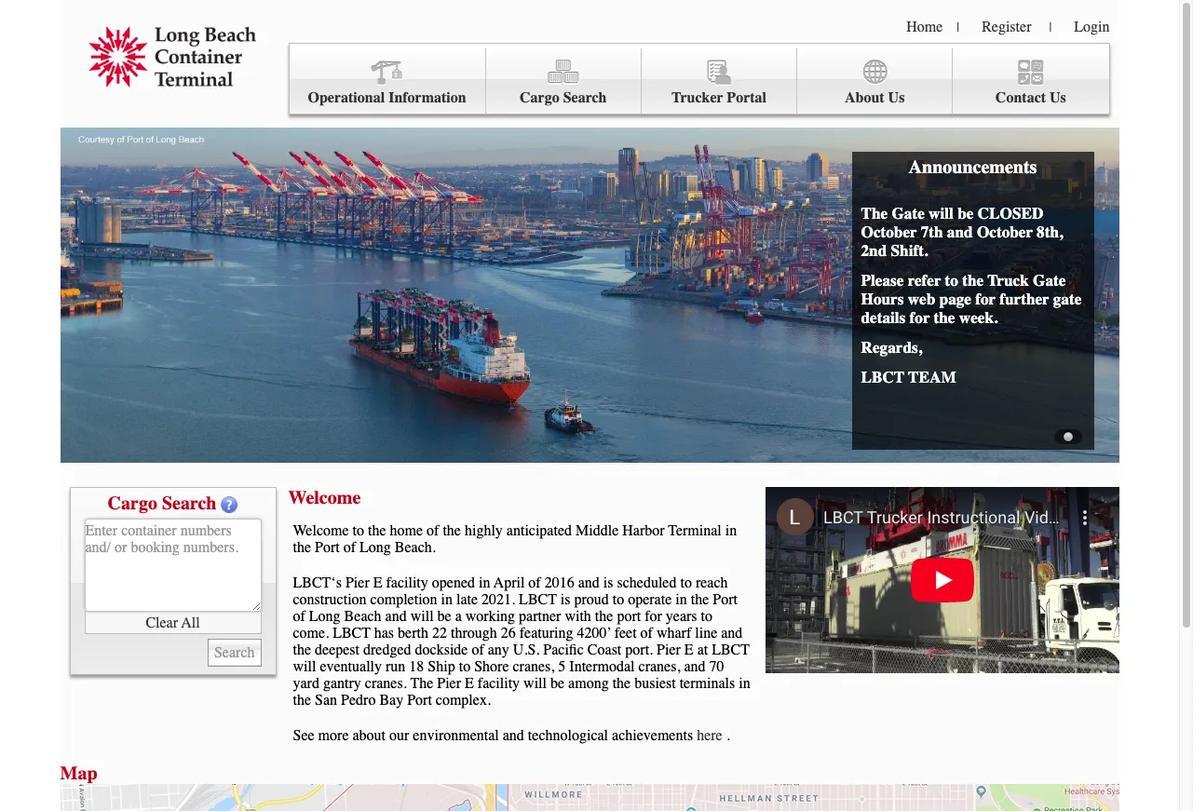 Task type: vqa. For each thing, say whether or not it's contained in the screenshot.
1st 2 from right
no



Task type: locate. For each thing, give the bounding box(es) containing it.
2 vertical spatial be
[[551, 676, 565, 692]]

october up please
[[862, 223, 918, 241]]

0 horizontal spatial |
[[957, 20, 960, 35]]

0 horizontal spatial for
[[645, 609, 662, 625]]

1 horizontal spatial port
[[407, 692, 432, 709]]

regards,​
[[862, 338, 923, 357]]

port.
[[626, 642, 653, 659]]

of left the 2016
[[529, 575, 541, 592]]

0 vertical spatial long
[[360, 540, 391, 556]]

and right the 2016
[[578, 575, 600, 592]]

0 vertical spatial e
[[373, 575, 383, 592]]

1 horizontal spatial october
[[978, 223, 1034, 241]]

0 horizontal spatial october
[[862, 223, 918, 241]]

0 horizontal spatial us
[[889, 89, 905, 106]]

long
[[360, 540, 391, 556], [309, 609, 341, 625]]

e up beach at the bottom left of the page
[[373, 575, 383, 592]]

wharf
[[657, 625, 692, 642]]

1 vertical spatial search
[[162, 493, 217, 514]]

1 vertical spatial pier
[[657, 642, 681, 659]]

here link
[[697, 728, 723, 745]]

please
[[862, 271, 904, 290]]

cranes,
[[513, 659, 555, 676], [639, 659, 681, 676]]

construction
[[293, 592, 367, 609]]

1 horizontal spatial cargo
[[520, 89, 560, 106]]

1 october from the left
[[862, 223, 918, 241]]

1 horizontal spatial cranes,
[[639, 659, 681, 676]]

1 horizontal spatial long
[[360, 540, 391, 556]]

the up 2nd
[[862, 204, 888, 223]]

port
[[315, 540, 340, 556], [713, 592, 738, 609], [407, 692, 432, 709]]

and right beach at the bottom left of the page
[[385, 609, 407, 625]]

of up construction at the left bottom of the page
[[344, 540, 356, 556]]

and
[[578, 575, 600, 592], [385, 609, 407, 625], [722, 625, 743, 642], [684, 659, 706, 676], [503, 728, 525, 745]]

1 horizontal spatial cargo search
[[520, 89, 607, 106]]

will
[[929, 204, 954, 223], [411, 609, 434, 625], [293, 659, 316, 676], [524, 676, 547, 692]]

for right page
[[976, 290, 996, 308]]

scheduled
[[617, 575, 677, 592]]

see
[[293, 728, 315, 745]]

1 vertical spatial facility
[[478, 676, 520, 692]]

harbor
[[623, 523, 665, 540]]

is left proud
[[561, 592, 571, 609]]

through
[[451, 625, 497, 642]]

1 horizontal spatial search
[[564, 89, 607, 106]]

0 vertical spatial facility
[[386, 575, 429, 592]]

us right about
[[889, 89, 905, 106]]

lbct's pier e facility opened in april of 2016 and is scheduled to reach construction completion in late 2021.  lbct is proud to operate in the port of long beach and will be a working partner with the port for years to come.  lbct has berth 22 through 26 featuring 4200' feet of wharf line and the deepest dredged dockside of any u.s. pacific coast port. pier e at lbct will eventually run 18 ship to shore cranes, 5 intermodal cranes, and 70 yard gantry cranes. the pier e facility will be among the busiest terminals in the san pedro bay port complex.
[[293, 575, 751, 709]]

cargo search
[[520, 89, 607, 106], [108, 493, 217, 514]]

welcome
[[288, 487, 361, 509], [293, 523, 349, 540]]

facility
[[386, 575, 429, 592], [478, 676, 520, 692]]

cranes, left "5"
[[513, 659, 555, 676]]

0 horizontal spatial cargo search
[[108, 493, 217, 514]]

the left san
[[293, 692, 311, 709]]

long left 'beach.'
[[360, 540, 391, 556]]

menu bar
[[288, 43, 1110, 115]]

welcome to the home of the highly anticipated middle harbor terminal in the port of long beach.
[[293, 523, 737, 556]]

pier down dockside
[[437, 676, 461, 692]]

will left 'a'
[[411, 609, 434, 625]]

1 vertical spatial be
[[438, 609, 452, 625]]

will down announcements
[[929, 204, 954, 223]]

0 vertical spatial the
[[862, 204, 888, 223]]

1 vertical spatial the
[[411, 676, 434, 692]]

0 vertical spatial welcome
[[288, 487, 361, 509]]

facility down any
[[478, 676, 520, 692]]

1 vertical spatial long
[[309, 609, 341, 625]]

e left at
[[685, 642, 694, 659]]

0 vertical spatial cargo search
[[520, 89, 607, 106]]

about us link
[[798, 48, 954, 114]]

details
[[862, 308, 906, 327]]

1 vertical spatial cargo
[[108, 493, 157, 514]]

reach
[[696, 575, 728, 592]]

to right proud
[[613, 592, 625, 609]]

2 horizontal spatial pier
[[657, 642, 681, 659]]

the up yard
[[293, 642, 311, 659]]

for right the port
[[645, 609, 662, 625]]

0 horizontal spatial be
[[438, 609, 452, 625]]

gate
[[1054, 290, 1082, 308]]

| left 'login'
[[1050, 20, 1052, 35]]

u.s.
[[513, 642, 540, 659]]

lbct
[[862, 368, 905, 387], [519, 592, 557, 609], [333, 625, 371, 642], [712, 642, 750, 659]]

our
[[390, 728, 409, 745]]

operate
[[628, 592, 672, 609]]

lbct team
[[862, 368, 957, 387]]

of right 'home'
[[427, 523, 439, 540]]

2021.
[[482, 592, 516, 609]]

the left week.
[[934, 308, 956, 327]]

lbct left the has
[[333, 625, 371, 642]]

|
[[957, 20, 960, 35], [1050, 20, 1052, 35]]

dockside
[[415, 642, 468, 659]]

1 us from the left
[[889, 89, 905, 106]]

26
[[501, 625, 516, 642]]

0 vertical spatial gate
[[892, 204, 925, 223]]

2 vertical spatial e
[[465, 676, 474, 692]]

to right years
[[701, 609, 713, 625]]

achievements
[[612, 728, 694, 745]]

clear
[[146, 615, 178, 631]]

Enter container numbers and/ or booking numbers. text field
[[84, 519, 261, 612]]

be left 'closed'
[[958, 204, 974, 223]]

70
[[710, 659, 725, 676]]

2 cranes, from the left
[[639, 659, 681, 676]]

for inside lbct's pier e facility opened in april of 2016 and is scheduled to reach construction completion in late 2021.  lbct is proud to operate in the port of long beach and will be a working partner with the port for years to come.  lbct has berth 22 through 26 featuring 4200' feet of wharf line and the deepest dredged dockside of any u.s. pacific coast port. pier e at lbct will eventually run 18 ship to shore cranes, 5 intermodal cranes, and 70 yard gantry cranes. the pier e facility will be among the busiest terminals in the san pedro bay port complex.
[[645, 609, 662, 625]]

long down lbct's
[[309, 609, 341, 625]]

us right contact
[[1050, 89, 1067, 106]]

menu bar containing operational information
[[288, 43, 1110, 115]]

shore
[[475, 659, 509, 676]]

trucker portal link
[[642, 48, 798, 114]]

22
[[432, 625, 447, 642]]

gate up shift.
[[892, 204, 925, 223]]

0 horizontal spatial cranes,
[[513, 659, 555, 676]]

2 us from the left
[[1050, 89, 1067, 106]]

1 vertical spatial port
[[713, 592, 738, 609]]

1 vertical spatial welcome
[[293, 523, 349, 540]]

for
[[976, 290, 996, 308], [910, 308, 930, 327], [645, 609, 662, 625]]

to left 'home'
[[353, 523, 364, 540]]

1 vertical spatial gate
[[1034, 271, 1067, 290]]

gate right truck on the top of the page
[[1034, 271, 1067, 290]]

pier up beach at the bottom left of the page
[[346, 575, 370, 592]]

of down lbct's
[[293, 609, 306, 625]]

0 horizontal spatial cargo
[[108, 493, 157, 514]]

1 horizontal spatial the
[[862, 204, 888, 223]]

in right the 70
[[739, 676, 751, 692]]

long inside lbct's pier e facility opened in april of 2016 and is scheduled to reach construction completion in late 2021.  lbct is proud to operate in the port of long beach and will be a working partner with the port for years to come.  lbct has berth 22 through 26 featuring 4200' feet of wharf line and the deepest dredged dockside of any u.s. pacific coast port. pier e at lbct will eventually run 18 ship to shore cranes, 5 intermodal cranes, and 70 yard gantry cranes. the pier e facility will be among the busiest terminals in the san pedro bay port complex.
[[309, 609, 341, 625]]

will down come.
[[293, 659, 316, 676]]

trucker portal
[[672, 89, 767, 106]]

to right ship
[[459, 659, 471, 676]]

for right details
[[910, 308, 930, 327]]

clear all
[[146, 615, 200, 631]]

of
[[427, 523, 439, 540], [344, 540, 356, 556], [529, 575, 541, 592], [293, 609, 306, 625], [641, 625, 653, 642], [472, 642, 484, 659]]

is left scheduled
[[604, 575, 614, 592]]

1 horizontal spatial gate
[[1034, 271, 1067, 290]]

line
[[696, 625, 718, 642]]

be left among
[[551, 676, 565, 692]]

0 horizontal spatial the
[[411, 676, 434, 692]]

proud
[[574, 592, 609, 609]]

0 vertical spatial port
[[315, 540, 340, 556]]

the left 'home'
[[368, 523, 386, 540]]

and left the 70
[[684, 659, 706, 676]]

2 october from the left
[[978, 223, 1034, 241]]

1 horizontal spatial facility
[[478, 676, 520, 692]]

0 vertical spatial pier
[[346, 575, 370, 592]]

0 horizontal spatial port
[[315, 540, 340, 556]]

truck
[[988, 271, 1030, 290]]

opened
[[432, 575, 475, 592]]

0 vertical spatial be
[[958, 204, 974, 223]]

busiest
[[635, 676, 676, 692]]

welcome inside welcome to the home of the highly anticipated middle harbor terminal in the port of long beach.
[[293, 523, 349, 540]]

1 horizontal spatial be
[[551, 676, 565, 692]]

the left truck on the top of the page
[[963, 271, 984, 290]]

the right among
[[613, 676, 631, 692]]

search
[[564, 89, 607, 106], [162, 493, 217, 514]]

0 horizontal spatial e
[[373, 575, 383, 592]]

lbct right at
[[712, 642, 750, 659]]

0 horizontal spatial pier
[[346, 575, 370, 592]]

pier right the port.
[[657, 642, 681, 659]]

gate
[[892, 204, 925, 223], [1034, 271, 1067, 290]]

0 horizontal spatial long
[[309, 609, 341, 625]]

gate inside 'please refer to the truck gate hours web page for further gate details for the week.'
[[1034, 271, 1067, 290]]

port up line
[[713, 592, 738, 609]]

to right "refer"
[[946, 271, 959, 290]]

1 horizontal spatial us
[[1050, 89, 1067, 106]]

0 vertical spatial search
[[564, 89, 607, 106]]

2 horizontal spatial be
[[958, 204, 974, 223]]

0 horizontal spatial gate
[[892, 204, 925, 223]]

in
[[726, 523, 737, 540], [479, 575, 491, 592], [441, 592, 453, 609], [676, 592, 688, 609], [739, 676, 751, 692]]

.
[[727, 728, 730, 745]]

years
[[666, 609, 698, 625]]

1 horizontal spatial is
[[604, 575, 614, 592]]

e left 'shore'
[[465, 676, 474, 692]]

any
[[488, 642, 510, 659]]

| right home
[[957, 20, 960, 35]]

will left "5"
[[524, 676, 547, 692]]

e
[[373, 575, 383, 592], [685, 642, 694, 659], [465, 676, 474, 692]]

be left 'a'
[[438, 609, 452, 625]]

the left the port
[[595, 609, 614, 625]]

will inside the "the gate will be closed october 7th and october 8th, 2nd shift."
[[929, 204, 954, 223]]

feet
[[615, 625, 637, 642]]

port inside welcome to the home of the highly anticipated middle harbor terminal in the port of long beach.
[[315, 540, 340, 556]]

october left 8th,
[[978, 223, 1034, 241]]

ship
[[428, 659, 455, 676]]

the
[[963, 271, 984, 290], [934, 308, 956, 327], [368, 523, 386, 540], [443, 523, 461, 540], [293, 540, 311, 556], [691, 592, 709, 609], [595, 609, 614, 625], [293, 642, 311, 659], [613, 676, 631, 692], [293, 692, 311, 709]]

port up lbct's
[[315, 540, 340, 556]]

1 vertical spatial e
[[685, 642, 694, 659]]

web
[[908, 290, 936, 308]]

working
[[466, 609, 515, 625]]

0 horizontal spatial facility
[[386, 575, 429, 592]]

facility down 'beach.'
[[386, 575, 429, 592]]

the
[[862, 204, 888, 223], [411, 676, 434, 692]]

register link
[[982, 19, 1032, 35]]

1 horizontal spatial |
[[1050, 20, 1052, 35]]

cranes, down wharf
[[639, 659, 681, 676]]

1 vertical spatial cargo search
[[108, 493, 217, 514]]

in right terminal
[[726, 523, 737, 540]]

1 | from the left
[[957, 20, 960, 35]]

home
[[907, 19, 943, 35]]

2 vertical spatial pier
[[437, 676, 461, 692]]

the right run at the left bottom
[[411, 676, 434, 692]]

port right bay
[[407, 692, 432, 709]]

None submit
[[208, 639, 261, 667]]

terminals
[[680, 676, 736, 692]]

cargo
[[520, 89, 560, 106], [108, 493, 157, 514]]

register
[[982, 19, 1032, 35]]

0 vertical spatial cargo
[[520, 89, 560, 106]]



Task type: describe. For each thing, give the bounding box(es) containing it.
beach.
[[395, 540, 436, 556]]

cranes.
[[365, 676, 407, 692]]

late
[[457, 592, 478, 609]]

2 vertical spatial port
[[407, 692, 432, 709]]

completion
[[371, 592, 438, 609]]

gate inside the "the gate will be closed october 7th and october 8th, 2nd shift."
[[892, 204, 925, 223]]

us for about us
[[889, 89, 905, 106]]

highly
[[465, 523, 503, 540]]

bay
[[380, 692, 404, 709]]

operational information link
[[289, 48, 486, 114]]

coast
[[588, 642, 622, 659]]

1 horizontal spatial for
[[910, 308, 930, 327]]

pacific
[[544, 642, 584, 659]]

to inside 'please refer to the truck gate hours web page for further gate details for the week.'
[[946, 271, 959, 290]]

clear all button
[[84, 612, 261, 635]]

2016
[[545, 575, 575, 592]]

gantry
[[323, 676, 361, 692]]

featuring
[[520, 625, 574, 642]]

pedro
[[341, 692, 376, 709]]

2 horizontal spatial port
[[713, 592, 738, 609]]

trucker
[[672, 89, 724, 106]]

the inside lbct's pier e facility opened in april of 2016 and is scheduled to reach construction completion in late 2021.  lbct is proud to operate in the port of long beach and will be a working partner with the port for years to come.  lbct has berth 22 through 26 featuring 4200' feet of wharf line and the deepest dredged dockside of any u.s. pacific coast port. pier e at lbct will eventually run 18 ship to shore cranes, 5 intermodal cranes, and 70 yard gantry cranes. the pier e facility will be among the busiest terminals in the san pedro bay port complex.
[[411, 676, 434, 692]]

to inside welcome to the home of the highly anticipated middle harbor terminal in the port of long beach.
[[353, 523, 364, 540]]

dredged
[[363, 642, 412, 659]]

contact us link
[[954, 48, 1109, 114]]

1 horizontal spatial e
[[465, 676, 474, 692]]

8th,
[[1037, 223, 1064, 241]]

middle
[[576, 523, 619, 540]]

more
[[318, 728, 349, 745]]

page
[[940, 290, 972, 308]]

san
[[315, 692, 337, 709]]

contact us
[[996, 89, 1067, 106]]

4200'
[[577, 625, 612, 642]]

environmental
[[413, 728, 499, 745]]

5
[[559, 659, 566, 676]]

and left technological
[[503, 728, 525, 745]]

contact
[[996, 89, 1047, 106]]

of right feet
[[641, 625, 653, 642]]

about us
[[845, 89, 905, 106]]

about
[[845, 89, 885, 106]]

port
[[617, 609, 641, 625]]

closed
[[978, 204, 1044, 223]]

7th and
[[921, 223, 974, 241]]

home
[[390, 523, 423, 540]]

in left late
[[441, 592, 453, 609]]

about
[[353, 728, 386, 745]]

lbct down regards,​
[[862, 368, 905, 387]]

information
[[389, 89, 467, 106]]

to left reach on the right bottom of the page
[[681, 575, 692, 592]]

and right line
[[722, 625, 743, 642]]

deepest
[[315, 642, 360, 659]]

in right operate
[[676, 592, 688, 609]]

april
[[494, 575, 525, 592]]

at
[[698, 642, 708, 659]]

berth
[[398, 625, 429, 642]]

shift.
[[891, 241, 928, 260]]

run
[[386, 659, 406, 676]]

1 cranes, from the left
[[513, 659, 555, 676]]

the inside the "the gate will be closed october 7th and october 8th, 2nd shift."
[[862, 204, 888, 223]]

login link
[[1075, 19, 1110, 35]]

yard
[[293, 676, 320, 692]]

be inside the "the gate will be closed october 7th and october 8th, 2nd shift."
[[958, 204, 974, 223]]

hours
[[862, 290, 904, 308]]

18
[[409, 659, 424, 676]]

welcome for welcome
[[288, 487, 361, 509]]

eventually
[[320, 659, 382, 676]]

operational information
[[308, 89, 467, 106]]

technological
[[528, 728, 609, 745]]

come.
[[293, 625, 329, 642]]

terminal
[[669, 523, 722, 540]]

intermodal
[[570, 659, 635, 676]]

please refer to the truck gate hours web page for further gate details for the week.
[[862, 271, 1082, 327]]

login
[[1075, 19, 1110, 35]]

long inside welcome to the home of the highly anticipated middle harbor terminal in the port of long beach.
[[360, 540, 391, 556]]

week.
[[960, 308, 998, 327]]

lbct up featuring
[[519, 592, 557, 609]]

among
[[569, 676, 609, 692]]

map
[[60, 763, 97, 785]]

beach
[[344, 609, 382, 625]]

2 horizontal spatial for
[[976, 290, 996, 308]]

2nd
[[862, 241, 887, 260]]

refer
[[908, 271, 942, 290]]

1 horizontal spatial pier
[[437, 676, 461, 692]]

further
[[1000, 290, 1050, 308]]

the up line
[[691, 592, 709, 609]]

2 horizontal spatial e
[[685, 642, 694, 659]]

us for contact us
[[1050, 89, 1067, 106]]

complex.
[[436, 692, 491, 709]]

0 horizontal spatial search
[[162, 493, 217, 514]]

0 horizontal spatial is
[[561, 592, 571, 609]]

with
[[565, 609, 592, 625]]

announcements
[[909, 157, 1038, 178]]

a
[[455, 609, 462, 625]]

all
[[181, 615, 200, 631]]

welcome for welcome to the home of the highly anticipated middle harbor terminal in the port of long beach.
[[293, 523, 349, 540]]

the up lbct's
[[293, 540, 311, 556]]

2 | from the left
[[1050, 20, 1052, 35]]

of left any
[[472, 642, 484, 659]]

partner
[[519, 609, 561, 625]]

the left highly
[[443, 523, 461, 540]]

the gate will be closed october 7th and october 8th, 2nd shift.
[[862, 204, 1064, 260]]

in right late
[[479, 575, 491, 592]]

in inside welcome to the home of the highly anticipated middle harbor terminal in the port of long beach.
[[726, 523, 737, 540]]

lbct's
[[293, 575, 342, 592]]

has
[[374, 625, 394, 642]]



